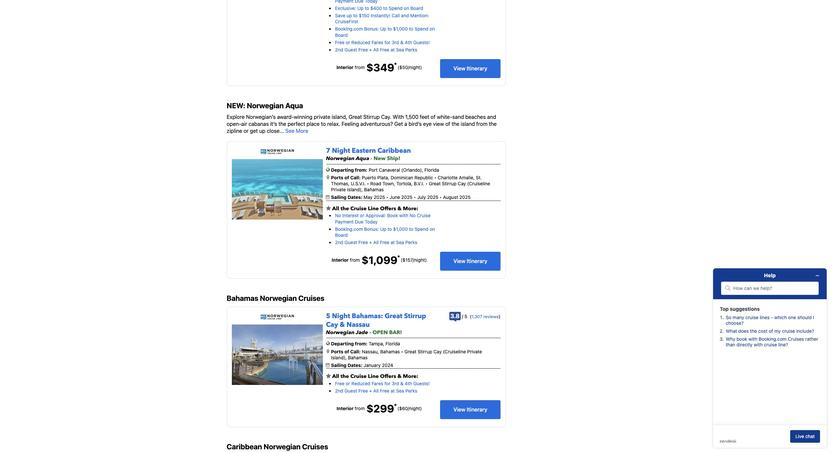 Task type: vqa. For each thing, say whether or not it's contained in the screenshot.
Almost for Oceanview Almost Gone - Call now!
no



Task type: describe. For each thing, give the bounding box(es) containing it.
caribbean norwegian cruises
[[227, 443, 328, 451]]

cay inside '5 night bahamas: great stirrup cay & nassau norwegian jade - open bar!'
[[326, 320, 338, 329]]

thomas,
[[331, 181, 350, 186]]

great right nassau, bahamas
[[405, 349, 416, 354]]

great inside '5 night bahamas: great stirrup cay & nassau norwegian jade - open bar!'
[[385, 312, 402, 320]]

no interest or approval: book with no cruise payment due today booking.com bonus: up to $1,000 to spend on board 2nd guest free + all free at sea perks
[[335, 213, 435, 245]]

star image for free or reduced fares for 3rd & 4th guests!
[[326, 373, 331, 379]]

interior for $1,099
[[332, 257, 349, 263]]

with
[[393, 114, 404, 120]]

)
[[499, 314, 501, 319]]

ports for charlotte amalie, st. thomas, u.s.v.i.
[[331, 175, 343, 180]]

+ inside free or reduced fares for 3rd & 4th guests! 2nd guest free + all free at sea perks
[[369, 388, 372, 394]]

norwegian aqua image
[[232, 159, 323, 220]]

nassau, bahamas
[[362, 349, 400, 354]]

tortola,
[[396, 181, 413, 186]]

of up 'thomas,'
[[345, 175, 349, 180]]

july
[[417, 194, 426, 200]]

to inside explore norwegian's award-winning private island, great stirrup cay. with 1,500 feet of white-sand beaches and open-air cabanas it's the perfect place to relax. feeling adventurous? get a bird's eye view of the island from the zipline or get up close
[[321, 121, 326, 127]]

bird's
[[409, 121, 422, 127]]

$1,000 inside no interest or approval: book with no cruise payment due today booking.com bonus: up to $1,000 to spend on board 2nd guest free + all free at sea perks
[[393, 226, 408, 232]]

$1,000 inside exclusive: up to $400 to spend on board save up to $150 instantly! call and mention: cruisefirst booking.com bonus: up to $1,000 to spend on board free or reduced fares for 3rd & 4th guests! 2nd guest free + all free at sea perks
[[393, 26, 408, 32]]

2nd inside no interest or approval: book with no cruise payment due today booking.com bonus: up to $1,000 to spend on board 2nd guest free + all free at sea perks
[[335, 240, 343, 245]]

& inside '5 night bahamas: great stirrup cay & nassau norwegian jade - open bar!'
[[340, 320, 345, 329]]

of right feet
[[431, 114, 436, 120]]

globe image for departing from: tampa, florida
[[326, 341, 330, 346]]

get
[[394, 121, 403, 127]]

1 no from the left
[[335, 213, 341, 218]]

norwegian inside '5 night bahamas: great stirrup cay & nassau norwegian jade - open bar!'
[[326, 329, 355, 336]]

charlotte amalie, st. thomas, u.s.v.i.
[[331, 175, 482, 186]]

puerto plata, dominican republic
[[362, 175, 433, 180]]

cruise for free or reduced fares for 3rd & 4th guests!
[[350, 373, 367, 380]]

globe image for departing from: port canaveral (orlando), florida
[[326, 167, 330, 172]]

sea inside no interest or approval: book with no cruise payment due today booking.com bonus: up to $1,000 to spend on board 2nd guest free + all free at sea perks
[[396, 240, 404, 245]]

0 vertical spatial up
[[357, 5, 364, 11]]

night for cay
[[332, 312, 350, 320]]

($60 / night)
[[398, 406, 422, 411]]

from: for nassau, bahamas
[[355, 341, 367, 347]]

- inside 7 night eastern caribbean norwegian aqua - new ship!
[[371, 155, 372, 162]]

ports for great stirrup cay (cruiseline private island), bahamas
[[331, 349, 343, 354]]

5 inside 3.8 / 5 ( 1,307 reviews )
[[465, 314, 467, 319]]

for inside exclusive: up to $400 to spend on board save up to $150 instantly! call and mention: cruisefirst booking.com bonus: up to $1,000 to spend on board free or reduced fares for 3rd & 4th guests! 2nd guest free + all free at sea perks
[[385, 39, 391, 45]]

1 free or reduced fares for 3rd & 4th guests! link from the top
[[335, 39, 430, 45]]

free or reduced fares for 3rd & 4th guests! 2nd guest free + all free at sea perks
[[335, 381, 430, 394]]

relax.
[[327, 121, 340, 127]]

0 vertical spatial on
[[404, 5, 409, 11]]

dates: for nassau, bahamas
[[348, 362, 363, 368]]

no interest or approval: book with no cruise payment due today link
[[335, 213, 431, 224]]

7
[[326, 146, 330, 155]]

view for $1,099
[[454, 258, 465, 264]]

open
[[373, 329, 388, 336]]

norwegian for caribbean norwegian cruises
[[264, 443, 301, 451]]

1 vertical spatial island),
[[331, 355, 347, 360]]

more: for no interest or approval: book with no cruise payment due today
[[403, 205, 418, 212]]

at inside exclusive: up to $400 to spend on board save up to $150 instantly! call and mention: cruisefirst booking.com bonus: up to $1,000 to spend on board free or reduced fares for 3rd & 4th guests! 2nd guest free + all free at sea perks
[[391, 47, 395, 52]]

0 horizontal spatial private
[[331, 187, 346, 192]]

view itinerary link for $1,099
[[440, 252, 501, 271]]

map marker image
[[327, 175, 329, 180]]

view
[[433, 121, 444, 127]]

itinerary for $1,099
[[467, 258, 487, 264]]

all the cruise line offers & more: for free or reduced fares for 3rd & 4th guests!
[[331, 373, 418, 380]]

cay.
[[381, 114, 391, 120]]

($50 / night)
[[398, 64, 422, 70]]

($50
[[398, 64, 408, 70]]

4th inside exclusive: up to $400 to spend on board save up to $150 instantly! call and mention: cruisefirst booking.com bonus: up to $1,000 to spend on board free or reduced fares for 3rd & 4th guests! 2nd guest free + all free at sea perks
[[405, 39, 412, 45]]

adventurous?
[[360, 121, 393, 127]]

asterisk image for $1,099
[[398, 255, 400, 258]]

all inside exclusive: up to $400 to spend on board save up to $150 instantly! call and mention: cruisefirst booking.com bonus: up to $1,000 to spend on board free or reduced fares for 3rd & 4th guests! 2nd guest free + all free at sea perks
[[373, 47, 379, 52]]

& inside exclusive: up to $400 to spend on board save up to $150 instantly! call and mention: cruisefirst booking.com bonus: up to $1,000 to spend on board free or reduced fares for 3rd & 4th guests! 2nd guest free + all free at sea perks
[[400, 39, 404, 45]]

norwegian cruise line image for all the cruise line offers & more:
[[260, 314, 294, 320]]

great down republic
[[429, 181, 441, 186]]

board inside no interest or approval: book with no cruise payment due today booking.com bonus: up to $1,000 to spend on board 2nd guest free + all free at sea perks
[[335, 232, 348, 238]]

and inside explore norwegian's award-winning private island, great stirrup cay. with 1,500 feet of white-sand beaches and open-air cabanas it's the perfect place to relax. feeling adventurous? get a bird's eye view of the island from the zipline or get up close
[[487, 114, 496, 120]]

from for $349
[[355, 64, 365, 70]]

2nd inside free or reduced fares for 3rd & 4th guests! 2nd guest free + all free at sea perks
[[335, 388, 343, 394]]

view itinerary for $1,099
[[454, 258, 487, 264]]

eastern
[[352, 146, 376, 155]]

& up free or reduced fares for 3rd & 4th guests! 2nd guest free + all free at sea perks
[[397, 373, 402, 380]]

today
[[365, 219, 378, 224]]

departing from: port canaveral (orlando), florida
[[331, 167, 439, 173]]

feet
[[420, 114, 429, 120]]

view itinerary link for $299
[[440, 400, 501, 419]]

& up the "with"
[[397, 205, 402, 212]]

reduced inside free or reduced fares for 3rd & 4th guests! 2nd guest free + all free at sea perks
[[351, 381, 370, 386]]

(orlando),
[[401, 167, 423, 173]]

1 vertical spatial up
[[380, 26, 386, 32]]

booking.com inside exclusive: up to $400 to spend on board save up to $150 instantly! call and mention: cruisefirst booking.com bonus: up to $1,000 to spend on board free or reduced fares for 3rd & 4th guests! 2nd guest free + all free at sea perks
[[335, 26, 363, 32]]

of down white-
[[445, 121, 450, 127]]

/ inside 3.8 / 5 ( 1,307 reviews )
[[462, 314, 463, 319]]

(
[[470, 314, 472, 319]]

from for $1,099
[[350, 257, 360, 263]]

explore
[[227, 114, 245, 120]]

booking.com inside no interest or approval: book with no cruise payment due today booking.com bonus: up to $1,000 to spend on board 2nd guest free + all free at sea perks
[[335, 226, 363, 232]]

january
[[364, 362, 381, 368]]

norwegian for new: norwegian aqua
[[247, 101, 284, 110]]

save up to $150 instantly! call and mention: cruisefirst link
[[335, 13, 429, 24]]

for inside free or reduced fares for 3rd & 4th guests! 2nd guest free + all free at sea perks
[[385, 381, 391, 386]]

interior from $299
[[337, 402, 394, 415]]

0 vertical spatial spend
[[389, 5, 403, 11]]

departing from: tampa, florida
[[331, 341, 400, 347]]

bonus: inside no interest or approval: book with no cruise payment due today booking.com bonus: up to $1,000 to spend on board 2nd guest free + all free at sea perks
[[364, 226, 379, 232]]

bar!
[[389, 329, 402, 336]]

sea inside free or reduced fares for 3rd & 4th guests! 2nd guest free + all free at sea perks
[[396, 388, 404, 394]]

aqua inside 7 night eastern caribbean norwegian aqua - new ship!
[[356, 155, 369, 162]]

b.v.i.
[[414, 181, 424, 186]]

puerto
[[362, 175, 376, 180]]

canaveral
[[379, 167, 400, 173]]

4th inside free or reduced fares for 3rd & 4th guests! 2nd guest free + all free at sea perks
[[405, 381, 412, 386]]

0 horizontal spatial aqua
[[285, 101, 303, 110]]

interest
[[342, 213, 359, 218]]

save
[[335, 13, 345, 18]]

0 horizontal spatial florida
[[386, 341, 400, 347]]

1 vertical spatial spend
[[415, 26, 428, 32]]

january 2024
[[364, 362, 393, 368]]

cruise for no interest or approval: book with no cruise payment due today
[[350, 205, 367, 212]]

offers for 2nd guest free + all free at sea perks
[[380, 373, 396, 380]]

book
[[387, 213, 398, 218]]

3rd inside exclusive: up to $400 to spend on board save up to $150 instantly! call and mention: cruisefirst booking.com bonus: up to $1,000 to spend on board free or reduced fares for 3rd & 4th guests! 2nd guest free + all free at sea perks
[[392, 39, 399, 45]]

norwegian jade image
[[232, 325, 323, 385]]

up inside explore norwegian's award-winning private island, great stirrup cay. with 1,500 feet of white-sand beaches and open-air cabanas it's the perfect place to relax. feeling adventurous? get a bird's eye view of the island from the zipline or get up close
[[259, 128, 265, 134]]

1,500
[[405, 114, 419, 120]]

cabanas
[[249, 121, 269, 127]]

jade
[[356, 329, 368, 336]]

exclusive: up to $400 to spend on board link
[[335, 5, 423, 11]]

tampa,
[[369, 341, 384, 347]]

may
[[364, 194, 373, 200]]

bahamas norwegian cruises
[[227, 294, 324, 303]]

($157
[[401, 257, 413, 263]]

cruises for caribbean norwegian cruises
[[302, 443, 328, 451]]

1 2nd guest free + all free at sea perks link from the top
[[335, 47, 417, 52]]

or inside free or reduced fares for 3rd & 4th guests! 2nd guest free + all free at sea perks
[[346, 381, 350, 386]]

town,
[[383, 181, 395, 186]]

view for $349
[[454, 65, 465, 71]]

close
[[267, 128, 280, 134]]

june
[[390, 194, 400, 200]]

1 vertical spatial on
[[430, 26, 435, 32]]

$349
[[366, 61, 394, 74]]

1 horizontal spatial florida
[[425, 167, 439, 173]]

1,307
[[472, 314, 482, 319]]

up inside no interest or approval: book with no cruise payment due today booking.com bonus: up to $1,000 to spend on board 2nd guest free + all free at sea perks
[[380, 226, 386, 232]]

award-
[[277, 114, 294, 120]]

dominican
[[391, 175, 413, 180]]

open-
[[227, 121, 241, 127]]

stirrup inside '5 night bahamas: great stirrup cay & nassau norwegian jade - open bar!'
[[404, 312, 426, 320]]

island
[[461, 121, 475, 127]]

map marker image
[[327, 349, 329, 354]]

sea inside exclusive: up to $400 to spend on board save up to $150 instantly! call and mention: cruisefirst booking.com bonus: up to $1,000 to spend on board free or reduced fares for 3rd & 4th guests! 2nd guest free + all free at sea perks
[[396, 47, 404, 52]]

get
[[250, 128, 258, 134]]

itinerary for $299
[[467, 407, 487, 413]]

it's
[[270, 121, 277, 127]]

0 vertical spatial (cruiseline
[[467, 181, 490, 186]]

$1,099
[[362, 254, 398, 267]]

($60
[[398, 406, 408, 411]]

calendar image
[[326, 363, 330, 367]]

perfect
[[288, 121, 305, 127]]

nassau
[[347, 320, 370, 329]]

2024
[[382, 362, 393, 368]]

line for free or reduced fares for 3rd & 4th guests!
[[368, 373, 379, 380]]

2 no from the left
[[410, 213, 416, 218]]

sailing for charlotte amalie, st. thomas, u.s.v.i.
[[331, 194, 347, 200]]

5 night bahamas: great stirrup cay & nassau norwegian jade - open bar!
[[326, 312, 426, 336]]

approval:
[[366, 213, 386, 218]]

air
[[241, 121, 247, 127]]

august
[[443, 194, 458, 200]]

feeling
[[342, 121, 359, 127]]

itinerary for $349
[[467, 65, 487, 71]]

mention:
[[410, 13, 429, 18]]

sand
[[452, 114, 464, 120]]

/ for $299
[[408, 406, 409, 411]]



Task type: locate. For each thing, give the bounding box(es) containing it.
guests! inside exclusive: up to $400 to spend on board save up to $150 instantly! call and mention: cruisefirst booking.com bonus: up to $1,000 to spend on board free or reduced fares for 3rd & 4th guests! 2nd guest free + all free at sea perks
[[413, 39, 430, 45]]

more: up the "with"
[[403, 205, 418, 212]]

0 vertical spatial cruise
[[350, 205, 367, 212]]

4 2025 from the left
[[459, 194, 471, 200]]

sailing dates:
[[331, 194, 364, 200], [331, 362, 364, 368]]

ports up 'thomas,'
[[331, 175, 343, 180]]

3 view itinerary from the top
[[454, 407, 487, 413]]

1 vertical spatial $1,000
[[393, 226, 408, 232]]

1 vertical spatial view
[[454, 258, 465, 264]]

0 horizontal spatial and
[[401, 13, 409, 18]]

all inside free or reduced fares for 3rd & 4th guests! 2nd guest free + all free at sea perks
[[373, 388, 379, 394]]

2nd guest free + all free at sea perks link up $299
[[335, 388, 417, 394]]

2 guests! from the top
[[413, 381, 430, 386]]

offers for booking.com bonus: up to $1,000 to spend on board
[[380, 205, 396, 212]]

asterisk image for $349
[[394, 62, 397, 65]]

from inside explore norwegian's award-winning private island, great stirrup cay. with 1,500 feet of white-sand beaches and open-air cabanas it's the perfect place to relax. feeling adventurous? get a bird's eye view of the island from the zipline or get up close
[[476, 121, 488, 127]]

1 departing from the top
[[331, 167, 354, 173]]

3 guest from the top
[[345, 388, 357, 394]]

1 vertical spatial globe image
[[326, 341, 330, 346]]

3 view from the top
[[454, 407, 465, 413]]

1 ports from the top
[[331, 175, 343, 180]]

2025 right august
[[459, 194, 471, 200]]

1 horizontal spatial caribbean
[[378, 146, 411, 155]]

0 vertical spatial fares
[[372, 39, 383, 45]]

2 itinerary from the top
[[467, 258, 487, 264]]

0 vertical spatial reduced
[[351, 39, 370, 45]]

1 sailing dates: from the top
[[331, 194, 364, 200]]

1 2025 from the left
[[374, 194, 385, 200]]

1 vertical spatial 2nd
[[335, 240, 343, 245]]

2nd up interior from $299
[[335, 388, 343, 394]]

amalie,
[[459, 175, 475, 180]]

night) right "($50"
[[409, 64, 422, 70]]

2 night from the top
[[332, 312, 350, 320]]

booking.com bonus: up to $1,000 to spend on board link down no interest or approval: book with no cruise payment due today link in the top of the page
[[335, 226, 435, 238]]

0 vertical spatial -
[[371, 155, 372, 162]]

norwegian
[[247, 101, 284, 110], [326, 155, 355, 162], [260, 294, 297, 303], [326, 329, 355, 336], [264, 443, 301, 451]]

island),
[[347, 187, 363, 192], [331, 355, 347, 360]]

($157 / night)
[[401, 257, 427, 263]]

from inside interior from $349
[[355, 64, 365, 70]]

ports right map marker icon
[[331, 349, 343, 354]]

interior inside interior from $299
[[337, 406, 354, 411]]

2 perks from the top
[[405, 240, 417, 245]]

cruisefirst
[[335, 19, 358, 24]]

2 vertical spatial cay
[[434, 349, 442, 354]]

and right beaches
[[487, 114, 496, 120]]

norwegian cruise line image for $1,099
[[260, 149, 294, 154]]

stirrup inside explore norwegian's award-winning private island, great stirrup cay. with 1,500 feet of white-sand beaches and open-air cabanas it's the perfect place to relax. feeling adventurous? get a bird's eye view of the island from the zipline or get up close
[[363, 114, 380, 120]]

sailing dates: right calendar image
[[331, 362, 364, 368]]

1 vertical spatial ports
[[331, 349, 343, 354]]

reduced inside exclusive: up to $400 to spend on board save up to $150 instantly! call and mention: cruisefirst booking.com bonus: up to $1,000 to spend on board free or reduced fares for 3rd & 4th guests! 2nd guest free + all free at sea perks
[[351, 39, 370, 45]]

3 view itinerary link from the top
[[440, 400, 501, 419]]

1 vertical spatial +
[[369, 240, 372, 245]]

sailing dates: for great stirrup cay (cruiseline private island), bahamas
[[331, 362, 364, 368]]

2 2025 from the left
[[401, 194, 413, 200]]

1 horizontal spatial aqua
[[356, 155, 369, 162]]

1 from: from the top
[[355, 167, 367, 173]]

1 dates: from the top
[[348, 194, 363, 200]]

night inside 7 night eastern caribbean norwegian aqua - new ship!
[[332, 146, 350, 155]]

1 vertical spatial ports of call:
[[331, 349, 361, 354]]

2 sailing from the top
[[331, 362, 347, 368]]

1 sea from the top
[[396, 47, 404, 52]]

1 3rd from the top
[[392, 39, 399, 45]]

7 night eastern caribbean norwegian aqua - new ship!
[[326, 146, 411, 162]]

caribbean inside 7 night eastern caribbean norwegian aqua - new ship!
[[378, 146, 411, 155]]

1 booking.com from the top
[[335, 26, 363, 32]]

2nd
[[335, 47, 343, 52], [335, 240, 343, 245], [335, 388, 343, 394]]

1 more: from the top
[[403, 205, 418, 212]]

booking.com down payment
[[335, 226, 363, 232]]

charlotte
[[438, 175, 458, 180]]

0 vertical spatial $1,000
[[393, 26, 408, 32]]

2 vertical spatial asterisk image
[[394, 404, 397, 406]]

2 free or reduced fares for 3rd & 4th guests! link from the top
[[335, 381, 430, 386]]

+ inside exclusive: up to $400 to spend on board save up to $150 instantly! call and mention: cruisefirst booking.com bonus: up to $1,000 to spend on board free or reduced fares for 3rd & 4th guests! 2nd guest free + all free at sea perks
[[369, 47, 372, 52]]

1 bonus: from the top
[[364, 26, 379, 32]]

at up $299
[[391, 388, 395, 394]]

0 vertical spatial +
[[369, 47, 372, 52]]

2 vertical spatial 2nd guest free + all free at sea perks link
[[335, 388, 417, 394]]

3 2025 from the left
[[427, 194, 438, 200]]

guest inside no interest or approval: book with no cruise payment due today booking.com bonus: up to $1,000 to spend on board 2nd guest free + all free at sea perks
[[345, 240, 357, 245]]

fares inside exclusive: up to $400 to spend on board save up to $150 instantly! call and mention: cruisefirst booking.com bonus: up to $1,000 to spend on board free or reduced fares for 3rd & 4th guests! 2nd guest free + all free at sea perks
[[372, 39, 383, 45]]

...
[[280, 128, 284, 134]]

or up due
[[360, 213, 364, 218]]

nassau,
[[362, 349, 379, 354]]

free
[[335, 39, 345, 45], [358, 47, 368, 52], [380, 47, 389, 52], [358, 240, 368, 245], [380, 240, 389, 245], [335, 381, 345, 386], [358, 388, 368, 394], [380, 388, 389, 394]]

at up $349 on the top left
[[391, 47, 395, 52]]

board down cruisefirst
[[335, 32, 348, 38]]

3 sea from the top
[[396, 388, 404, 394]]

4th up ($60 / night)
[[405, 381, 412, 386]]

2 2nd from the top
[[335, 240, 343, 245]]

great
[[349, 114, 362, 120], [429, 181, 441, 186], [385, 312, 402, 320], [405, 349, 416, 354]]

cay
[[458, 181, 466, 186], [326, 320, 338, 329], [434, 349, 442, 354]]

2 $1,000 from the top
[[393, 226, 408, 232]]

for down 2024
[[385, 381, 391, 386]]

aqua up port
[[356, 155, 369, 162]]

interior for $349
[[337, 64, 354, 70]]

1 vertical spatial free or reduced fares for 3rd & 4th guests! link
[[335, 381, 430, 386]]

asterisk image left "($50"
[[394, 62, 397, 65]]

perks inside free or reduced fares for 3rd & 4th guests! 2nd guest free + all free at sea perks
[[405, 388, 417, 394]]

1 view itinerary link from the top
[[440, 59, 501, 78]]

and inside exclusive: up to $400 to spend on board save up to $150 instantly! call and mention: cruisefirst booking.com bonus: up to $1,000 to spend on board free or reduced fares for 3rd & 4th guests! 2nd guest free + all free at sea perks
[[401, 13, 409, 18]]

1 vertical spatial guests!
[[413, 381, 430, 386]]

1 $1,000 from the top
[[393, 26, 408, 32]]

1 sailing from the top
[[331, 194, 347, 200]]

0 vertical spatial 3rd
[[392, 39, 399, 45]]

itinerary
[[467, 65, 487, 71], [467, 258, 487, 264], [467, 407, 487, 413]]

1 vertical spatial 3rd
[[392, 381, 399, 386]]

3 itinerary from the top
[[467, 407, 487, 413]]

free or reduced fares for 3rd & 4th guests! link down 'january 2024' at left bottom
[[335, 381, 430, 386]]

1 booking.com bonus: up to $1,000 to spend on board link from the top
[[335, 26, 435, 38]]

2025 right july
[[427, 194, 438, 200]]

florida up republic
[[425, 167, 439, 173]]

night for aqua
[[332, 146, 350, 155]]

guests! down mention:
[[413, 39, 430, 45]]

2 view from the top
[[454, 258, 465, 264]]

2 vertical spatial view
[[454, 407, 465, 413]]

booking.com bonus: up to $1,000 to spend on board link
[[335, 26, 435, 38], [335, 226, 435, 238]]

1 horizontal spatial cay
[[434, 349, 442, 354]]

$1,000
[[393, 26, 408, 32], [393, 226, 408, 232]]

0 vertical spatial guest
[[345, 47, 357, 52]]

1 view from the top
[[454, 65, 465, 71]]

1 vertical spatial itinerary
[[467, 258, 487, 264]]

a
[[404, 121, 407, 127]]

norwegian cruise line image
[[260, 149, 294, 154], [260, 314, 294, 320]]

1 vertical spatial bonus:
[[364, 226, 379, 232]]

$400
[[370, 5, 382, 11]]

cruise inside no interest or approval: book with no cruise payment due today booking.com bonus: up to $1,000 to spend on board 2nd guest free + all free at sea perks
[[417, 213, 431, 218]]

night inside '5 night bahamas: great stirrup cay & nassau norwegian jade - open bar!'
[[332, 312, 350, 320]]

1 horizontal spatial and
[[487, 114, 496, 120]]

2 vertical spatial interior
[[337, 406, 354, 411]]

1 vertical spatial night
[[332, 312, 350, 320]]

0 vertical spatial caribbean
[[378, 146, 411, 155]]

to
[[365, 5, 369, 11], [383, 5, 388, 11], [353, 13, 358, 18], [388, 26, 392, 32], [409, 26, 413, 32], [321, 121, 326, 127], [388, 226, 392, 232], [409, 226, 413, 232]]

view itinerary
[[454, 65, 487, 71], [454, 258, 487, 264], [454, 407, 487, 413]]

1 ports of call: from the top
[[331, 175, 361, 180]]

from
[[355, 64, 365, 70], [476, 121, 488, 127], [350, 257, 360, 263], [355, 406, 365, 411]]

all inside no interest or approval: book with no cruise payment due today booking.com bonus: up to $1,000 to spend on board 2nd guest free + all free at sea perks
[[373, 240, 379, 245]]

2nd inside exclusive: up to $400 to spend on board save up to $150 instantly! call and mention: cruisefirst booking.com bonus: up to $1,000 to spend on board free or reduced fares for 3rd & 4th guests! 2nd guest free + all free at sea perks
[[335, 47, 343, 52]]

1 vertical spatial -
[[370, 329, 371, 336]]

night right 7
[[332, 146, 350, 155]]

from left $1,099
[[350, 257, 360, 263]]

may 2025 • june 2025 • july 2025 • august 2025
[[364, 194, 471, 200]]

&
[[400, 39, 404, 45], [397, 205, 402, 212], [340, 320, 345, 329], [397, 373, 402, 380], [400, 381, 404, 386]]

great up feeling
[[349, 114, 362, 120]]

norwegian inside 7 night eastern caribbean norwegian aqua - new ship!
[[326, 155, 355, 162]]

up down save up to $150 instantly! call and mention: cruisefirst link
[[380, 26, 386, 32]]

island), down u.s.v.i. on the top left of the page
[[347, 187, 363, 192]]

norwegian's
[[246, 114, 276, 120]]

0 vertical spatial florida
[[425, 167, 439, 173]]

0 vertical spatial more:
[[403, 205, 418, 212]]

3.8
[[450, 313, 460, 319]]

road
[[370, 181, 381, 186]]

view itinerary link for $349
[[440, 59, 501, 78]]

from: down jade
[[355, 341, 367, 347]]

1 vertical spatial norwegian cruise line image
[[260, 314, 294, 320]]

at inside no interest or approval: book with no cruise payment due today booking.com bonus: up to $1,000 to spend on board 2nd guest free + all free at sea perks
[[391, 240, 395, 245]]

2 3rd from the top
[[392, 381, 399, 386]]

reduced
[[351, 39, 370, 45], [351, 381, 370, 386]]

4th up ($50 / night)
[[405, 39, 412, 45]]

perks inside no interest or approval: book with no cruise payment due today booking.com bonus: up to $1,000 to spend on board 2nd guest free + all free at sea perks
[[405, 240, 417, 245]]

1 great stirrup cay (cruiseline private island), bahamas from the top
[[331, 181, 490, 192]]

fares
[[372, 39, 383, 45], [372, 381, 383, 386]]

2 more: from the top
[[403, 373, 418, 380]]

board down payment
[[335, 232, 348, 238]]

1 offers from the top
[[380, 205, 396, 212]]

with
[[399, 213, 408, 218]]

at inside free or reduced fares for 3rd & 4th guests! 2nd guest free + all free at sea perks
[[391, 388, 395, 394]]

3 at from the top
[[391, 388, 395, 394]]

2 departing from the top
[[331, 341, 354, 347]]

1 vertical spatial reduced
[[351, 381, 370, 386]]

ports of call: for great stirrup cay (cruiseline private island), bahamas
[[331, 349, 361, 354]]

guest down payment
[[345, 240, 357, 245]]

aqua up award-
[[285, 101, 303, 110]]

up down no interest or approval: book with no cruise payment due today link in the top of the page
[[380, 226, 386, 232]]

from left $349 on the top left
[[355, 64, 365, 70]]

guest up interior from $349
[[345, 47, 357, 52]]

3 2nd from the top
[[335, 388, 343, 394]]

from inside interior from $1,099
[[350, 257, 360, 263]]

up up cruisefirst
[[347, 13, 352, 18]]

great up the bar!
[[385, 312, 402, 320]]

departing up 'thomas,'
[[331, 167, 354, 173]]

2 sea from the top
[[396, 240, 404, 245]]

1 vertical spatial guest
[[345, 240, 357, 245]]

spend inside no interest or approval: book with no cruise payment due today booking.com bonus: up to $1,000 to spend on board 2nd guest free + all free at sea perks
[[415, 226, 428, 232]]

sailing for great stirrup cay (cruiseline private island), bahamas
[[331, 362, 347, 368]]

1 vertical spatial fares
[[372, 381, 383, 386]]

+ inside no interest or approval: book with no cruise payment due today booking.com bonus: up to $1,000 to spend on board 2nd guest free + all free at sea perks
[[369, 240, 372, 245]]

1 vertical spatial and
[[487, 114, 496, 120]]

1 vertical spatial at
[[391, 240, 395, 245]]

globe image
[[326, 167, 330, 172], [326, 341, 330, 346]]

night) for $299
[[409, 406, 422, 411]]

1 vertical spatial private
[[467, 349, 482, 354]]

guests! inside free or reduced fares for 3rd & 4th guests! 2nd guest free + all free at sea perks
[[413, 381, 430, 386]]

1 2nd from the top
[[335, 47, 343, 52]]

3.8 / 5 ( 1,307 reviews )
[[450, 313, 501, 319]]

call
[[392, 13, 400, 18]]

globe image up map marker icon
[[326, 341, 330, 346]]

1 guest from the top
[[345, 47, 357, 52]]

• road town, tortola, b.v.i.
[[366, 181, 424, 186]]

1 night from the top
[[332, 146, 350, 155]]

1 all the cruise line offers & more: from the top
[[331, 205, 418, 212]]

from for $299
[[355, 406, 365, 411]]

1 reduced from the top
[[351, 39, 370, 45]]

spend down mention:
[[415, 26, 428, 32]]

no up payment
[[335, 213, 341, 218]]

of right map marker icon
[[345, 349, 349, 354]]

bonus:
[[364, 26, 379, 32], [364, 226, 379, 232]]

0 vertical spatial night)
[[409, 64, 422, 70]]

guest inside free or reduced fares for 3rd & 4th guests! 2nd guest free + all free at sea perks
[[345, 388, 357, 394]]

2 booking.com bonus: up to $1,000 to spend on board link from the top
[[335, 226, 435, 238]]

0 horizontal spatial caribbean
[[227, 443, 262, 451]]

0 vertical spatial and
[[401, 13, 409, 18]]

1 vertical spatial 4th
[[405, 381, 412, 386]]

star image
[[326, 206, 331, 211], [326, 373, 331, 379]]

interior inside interior from $349
[[337, 64, 354, 70]]

1 vertical spatial view itinerary link
[[440, 252, 501, 271]]

2 vertical spatial night)
[[409, 406, 422, 411]]

0 vertical spatial 2nd
[[335, 47, 343, 52]]

1 vertical spatial asterisk image
[[398, 255, 400, 258]]

4th
[[405, 39, 412, 45], [405, 381, 412, 386]]

island), down the departing from: tampa, florida
[[331, 355, 347, 360]]

2 2nd guest free + all free at sea perks link from the top
[[335, 240, 417, 245]]

great stirrup cay (cruiseline private island), bahamas down dominican on the top left
[[331, 181, 490, 192]]

$1,000 down call
[[393, 26, 408, 32]]

2 4th from the top
[[405, 381, 412, 386]]

or up interior from $299
[[346, 381, 350, 386]]

1 line from the top
[[368, 205, 379, 212]]

all the cruise line offers & more: up approval:
[[331, 205, 418, 212]]

1 horizontal spatial island),
[[347, 187, 363, 192]]

2025
[[374, 194, 385, 200], [401, 194, 413, 200], [427, 194, 438, 200], [459, 194, 471, 200]]

perks
[[405, 47, 417, 52], [405, 240, 417, 245], [405, 388, 417, 394]]

1,307 reviews link
[[472, 314, 499, 319]]

dates: for puerto plata, dominican republic
[[348, 194, 363, 200]]

bonus: down save up to $150 instantly! call and mention: cruisefirst link
[[364, 26, 379, 32]]

all the cruise line offers & more: for no interest or approval: book with no cruise payment due today
[[331, 205, 418, 212]]

departing for departing from: tampa, florida
[[331, 341, 354, 347]]

reduced down the january
[[351, 381, 370, 386]]

/
[[408, 64, 409, 70], [413, 257, 414, 263], [462, 314, 463, 319], [408, 406, 409, 411]]

call: up u.s.v.i. on the top left of the page
[[350, 175, 361, 180]]

2 vertical spatial on
[[430, 226, 435, 232]]

all the cruise line offers & more: down the january
[[331, 373, 418, 380]]

2 great stirrup cay (cruiseline private island), bahamas from the top
[[331, 349, 482, 360]]

1 vertical spatial dates:
[[348, 362, 363, 368]]

or inside no interest or approval: book with no cruise payment due today booking.com bonus: up to $1,000 to spend on board 2nd guest free + all free at sea perks
[[360, 213, 364, 218]]

2 dates: from the top
[[348, 362, 363, 368]]

line
[[368, 205, 379, 212], [368, 373, 379, 380]]

2 fares from the top
[[372, 381, 383, 386]]

zipline
[[227, 128, 242, 134]]

0 vertical spatial cruises
[[298, 294, 324, 303]]

2 ports from the top
[[331, 349, 343, 354]]

from inside interior from $299
[[355, 406, 365, 411]]

(cruiseline
[[467, 181, 490, 186], [443, 349, 466, 354]]

cruises for bahamas norwegian cruises
[[298, 294, 324, 303]]

asterisk image
[[394, 62, 397, 65], [398, 255, 400, 258], [394, 404, 397, 406]]

1 at from the top
[[391, 47, 395, 52]]

0 vertical spatial for
[[385, 39, 391, 45]]

more: for free or reduced fares for 3rd & 4th guests!
[[403, 373, 418, 380]]

call: for puerto plata, dominican republic
[[350, 175, 361, 180]]

1 view itinerary from the top
[[454, 65, 487, 71]]

2 call: from the top
[[350, 349, 361, 354]]

sailing dates: down 'thomas,'
[[331, 194, 364, 200]]

0 vertical spatial norwegian cruise line image
[[260, 149, 294, 154]]

cruise up interest
[[350, 205, 367, 212]]

5
[[326, 312, 330, 320], [465, 314, 467, 319]]

ports of call:
[[331, 175, 361, 180], [331, 349, 361, 354]]

sea up the ($60
[[396, 388, 404, 394]]

night) for $1,099
[[414, 257, 427, 263]]

great stirrup cay (cruiseline private island), bahamas up 2024
[[331, 349, 482, 360]]

free or reduced fares for 3rd & 4th guests! link
[[335, 39, 430, 45], [335, 381, 430, 386]]

free or reduced fares for 3rd & 4th guests! link down save up to $150 instantly! call and mention: cruisefirst link
[[335, 39, 430, 45]]

instantly!
[[371, 13, 391, 18]]

u.s.v.i.
[[351, 181, 366, 186]]

fares inside free or reduced fares for 3rd & 4th guests! 2nd guest free + all free at sea perks
[[372, 381, 383, 386]]

1 vertical spatial cruise
[[417, 213, 431, 218]]

from: for puerto plata, dominican republic
[[355, 167, 367, 173]]

+ up interior from $299
[[369, 388, 372, 394]]

+ up interior from $1,099
[[369, 240, 372, 245]]

0 vertical spatial all the cruise line offers & more:
[[331, 205, 418, 212]]

new
[[374, 155, 386, 162]]

2 for from the top
[[385, 381, 391, 386]]

/ for $349
[[408, 64, 409, 70]]

exclusive: up to $400 to spend on board save up to $150 instantly! call and mention: cruisefirst booking.com bonus: up to $1,000 to spend on board free or reduced fares for 3rd & 4th guests! 2nd guest free + all free at sea perks
[[335, 5, 435, 52]]

place
[[307, 121, 320, 127]]

2 sailing dates: from the top
[[331, 362, 364, 368]]

2 horizontal spatial cay
[[458, 181, 466, 186]]

3 2nd guest free + all free at sea perks link from the top
[[335, 388, 417, 394]]

perks inside exclusive: up to $400 to spend on board save up to $150 instantly! call and mention: cruisefirst booking.com bonus: up to $1,000 to spend on board free or reduced fares for 3rd & 4th guests! 2nd guest free + all free at sea perks
[[405, 47, 417, 52]]

port
[[369, 167, 378, 173]]

1 guests! from the top
[[413, 39, 430, 45]]

or down air
[[244, 128, 249, 134]]

1 norwegian cruise line image from the top
[[260, 149, 294, 154]]

2 from: from the top
[[355, 341, 367, 347]]

+
[[369, 47, 372, 52], [369, 240, 372, 245], [369, 388, 372, 394]]

calendar image
[[326, 195, 330, 199]]

$150
[[359, 13, 370, 18]]

or inside explore norwegian's award-winning private island, great stirrup cay. with 1,500 feet of white-sand beaches and open-air cabanas it's the perfect place to relax. feeling adventurous? get a bird's eye view of the island from the zipline or get up close
[[244, 128, 249, 134]]

3rd
[[392, 39, 399, 45], [392, 381, 399, 386]]

2 vertical spatial sea
[[396, 388, 404, 394]]

1 vertical spatial all the cruise line offers & more:
[[331, 373, 418, 380]]

call: for nassau, bahamas
[[350, 349, 361, 354]]

star image for no interest or approval: book with no cruise payment due today
[[326, 206, 331, 211]]

2 vertical spatial guest
[[345, 388, 357, 394]]

eye
[[423, 121, 432, 127]]

view
[[454, 65, 465, 71], [454, 258, 465, 264], [454, 407, 465, 413]]

2 vertical spatial board
[[335, 232, 348, 238]]

at
[[391, 47, 395, 52], [391, 240, 395, 245], [391, 388, 395, 394]]

florida down the bar!
[[386, 341, 400, 347]]

1 vertical spatial (cruiseline
[[443, 349, 466, 354]]

1 vertical spatial from:
[[355, 341, 367, 347]]

due
[[355, 219, 364, 224]]

beaches
[[465, 114, 486, 120]]

departing down nassau
[[331, 341, 354, 347]]

3rd inside free or reduced fares for 3rd & 4th guests! 2nd guest free + all free at sea perks
[[392, 381, 399, 386]]

asterisk image for $299
[[394, 404, 397, 406]]

0 vertical spatial great stirrup cay (cruiseline private island), bahamas
[[331, 181, 490, 192]]

& up "($50"
[[400, 39, 404, 45]]

1 + from the top
[[369, 47, 372, 52]]

up inside exclusive: up to $400 to spend on board save up to $150 instantly! call and mention: cruisefirst booking.com bonus: up to $1,000 to spend on board free or reduced fares for 3rd & 4th guests! 2nd guest free + all free at sea perks
[[347, 13, 352, 18]]

0 vertical spatial view itinerary link
[[440, 59, 501, 78]]

or inside exclusive: up to $400 to spend on board save up to $150 instantly! call and mention: cruisefirst booking.com bonus: up to $1,000 to spend on board free or reduced fares for 3rd & 4th guests! 2nd guest free + all free at sea perks
[[346, 39, 350, 45]]

night) for $349
[[409, 64, 422, 70]]

1 call: from the top
[[350, 175, 361, 180]]

2 reduced from the top
[[351, 381, 370, 386]]

sailing right calendar image
[[331, 362, 347, 368]]

-
[[371, 155, 372, 162], [370, 329, 371, 336]]

2 view itinerary from the top
[[454, 258, 487, 264]]

/ for $1,099
[[413, 257, 414, 263]]

2nd down cruisefirst
[[335, 47, 343, 52]]

0 vertical spatial departing
[[331, 167, 354, 173]]

bonus: inside exclusive: up to $400 to spend on board save up to $150 instantly! call and mention: cruisefirst booking.com bonus: up to $1,000 to spend on board free or reduced fares for 3rd & 4th guests! 2nd guest free + all free at sea perks
[[364, 26, 379, 32]]

from left $299
[[355, 406, 365, 411]]

ports of call: right map marker icon
[[331, 349, 361, 354]]

1 horizontal spatial up
[[347, 13, 352, 18]]

line for no interest or approval: book with no cruise payment due today
[[368, 205, 379, 212]]

& inside free or reduced fares for 3rd & 4th guests! 2nd guest free + all free at sea perks
[[400, 381, 404, 386]]

2 vertical spatial cruise
[[350, 373, 367, 380]]

norwegian for bahamas norwegian cruises
[[260, 294, 297, 303]]

guest
[[345, 47, 357, 52], [345, 240, 357, 245], [345, 388, 357, 394]]

2025 right june
[[401, 194, 413, 200]]

asterisk image left the ($60
[[394, 404, 397, 406]]

bahamas:
[[352, 312, 383, 320]]

- inside '5 night bahamas: great stirrup cay & nassau norwegian jade - open bar!'
[[370, 329, 371, 336]]

line down the january
[[368, 373, 379, 380]]

+ up interior from $349
[[369, 47, 372, 52]]

asterisk image left the ($157
[[398, 255, 400, 258]]

3 + from the top
[[369, 388, 372, 394]]

1 globe image from the top
[[326, 167, 330, 172]]

cruise down july
[[417, 213, 431, 218]]

0 horizontal spatial cay
[[326, 320, 338, 329]]

2 globe image from the top
[[326, 341, 330, 346]]

view itinerary for $349
[[454, 65, 487, 71]]

ship!
[[387, 155, 400, 162]]

1 vertical spatial aqua
[[356, 155, 369, 162]]

2 ports of call: from the top
[[331, 349, 361, 354]]

for down save up to $150 instantly! call and mention: cruisefirst link
[[385, 39, 391, 45]]

line up approval:
[[368, 205, 379, 212]]

interior from $1,099
[[332, 254, 398, 267]]

dates: left the january
[[348, 362, 363, 368]]

no right the "with"
[[410, 213, 416, 218]]

white-
[[437, 114, 452, 120]]

0 vertical spatial island),
[[347, 187, 363, 192]]

sailing dates: for charlotte amalie, st. thomas, u.s.v.i.
[[331, 194, 364, 200]]

more: up free or reduced fares for 3rd & 4th guests! 2nd guest free + all free at sea perks
[[403, 373, 418, 380]]

1 vertical spatial more:
[[403, 373, 418, 380]]

st.
[[476, 175, 482, 180]]

all the cruise line offers & more:
[[331, 205, 418, 212], [331, 373, 418, 380]]

exclusive:
[[335, 5, 356, 11]]

0 vertical spatial booking.com
[[335, 26, 363, 32]]

interior inside interior from $1,099
[[332, 257, 349, 263]]

view itinerary for $299
[[454, 407, 487, 413]]

0 horizontal spatial (cruiseline
[[443, 349, 466, 354]]

on inside no interest or approval: book with no cruise payment due today booking.com bonus: up to $1,000 to spend on board 2nd guest free + all free at sea perks
[[430, 226, 435, 232]]

1 vertical spatial perks
[[405, 240, 417, 245]]

spend down july
[[415, 226, 428, 232]]

up down cabanas
[[259, 128, 265, 134]]

interior for $299
[[337, 406, 354, 411]]

winning
[[294, 114, 312, 120]]

0 vertical spatial up
[[347, 13, 352, 18]]

cruise down the january
[[350, 373, 367, 380]]

2 bonus: from the top
[[364, 226, 379, 232]]

call: down the departing from: tampa, florida
[[350, 349, 361, 354]]

departing for departing from: port canaveral (orlando), florida
[[331, 167, 354, 173]]

2 line from the top
[[368, 373, 379, 380]]

ports of call: for charlotte amalie, st. thomas, u.s.v.i.
[[331, 175, 361, 180]]

2 star image from the top
[[326, 373, 331, 379]]

aqua
[[285, 101, 303, 110], [356, 155, 369, 162]]

booking.com bonus: up to $1,000 to spend on board link down save up to $150 instantly! call and mention: cruisefirst link
[[335, 26, 435, 38]]

2 guest from the top
[[345, 240, 357, 245]]

1 vertical spatial caribbean
[[227, 443, 262, 451]]

- right jade
[[370, 329, 371, 336]]

for
[[385, 39, 391, 45], [385, 381, 391, 386]]

star image down calendar image
[[326, 373, 331, 379]]

1 horizontal spatial private
[[467, 349, 482, 354]]

fares down 'january 2024' at left bottom
[[372, 381, 383, 386]]

private
[[314, 114, 330, 120]]

perks up ($60 / night)
[[405, 388, 417, 394]]

2 at from the top
[[391, 240, 395, 245]]

0 vertical spatial interior
[[337, 64, 354, 70]]

great inside explore norwegian's award-winning private island, great stirrup cay. with 1,500 feet of white-sand beaches and open-air cabanas it's the perfect place to relax. feeling adventurous? get a bird's eye view of the island from the zipline or get up close
[[349, 114, 362, 120]]

sea
[[396, 47, 404, 52], [396, 240, 404, 245], [396, 388, 404, 394]]

island,
[[332, 114, 347, 120]]

2 vertical spatial spend
[[415, 226, 428, 232]]

private
[[331, 187, 346, 192], [467, 349, 482, 354]]

$299
[[367, 402, 394, 415]]

2 view itinerary link from the top
[[440, 252, 501, 271]]

5 left (
[[465, 314, 467, 319]]

1 fares from the top
[[372, 39, 383, 45]]

board up mention:
[[410, 5, 423, 11]]

guest inside exclusive: up to $400 to spend on board save up to $150 instantly! call and mention: cruisefirst booking.com bonus: up to $1,000 to spend on board free or reduced fares for 3rd & 4th guests! 2nd guest free + all free at sea perks
[[345, 47, 357, 52]]

1 horizontal spatial no
[[410, 213, 416, 218]]

1 star image from the top
[[326, 206, 331, 211]]

view for $299
[[454, 407, 465, 413]]

2 all the cruise line offers & more: from the top
[[331, 373, 418, 380]]

2nd guest free + all free at sea perks link
[[335, 47, 417, 52], [335, 240, 417, 245], [335, 388, 417, 394]]

republic
[[415, 175, 433, 180]]

1 vertical spatial interior
[[332, 257, 349, 263]]

1 4th from the top
[[405, 39, 412, 45]]

1 perks from the top
[[405, 47, 417, 52]]

interior from $349
[[337, 61, 394, 74]]

2 booking.com from the top
[[335, 226, 363, 232]]

5 left nassau
[[326, 312, 330, 320]]

booking.com down cruisefirst
[[335, 26, 363, 32]]

view itinerary link
[[440, 59, 501, 78], [440, 252, 501, 271], [440, 400, 501, 419]]

3 perks from the top
[[405, 388, 417, 394]]

norwegian cruise line image down "bahamas norwegian cruises"
[[260, 314, 294, 320]]

the
[[279, 121, 286, 127], [452, 121, 459, 127], [489, 121, 497, 127], [341, 205, 349, 212], [341, 373, 349, 380]]

2 vertical spatial +
[[369, 388, 372, 394]]

2 norwegian cruise line image from the top
[[260, 314, 294, 320]]

2 offers from the top
[[380, 373, 396, 380]]

1 itinerary from the top
[[467, 65, 487, 71]]

2 vertical spatial itinerary
[[467, 407, 487, 413]]

0 vertical spatial board
[[410, 5, 423, 11]]

& up the ($60
[[400, 381, 404, 386]]

1 vertical spatial great stirrup cay (cruiseline private island), bahamas
[[331, 349, 482, 360]]

0 vertical spatial itinerary
[[467, 65, 487, 71]]

1 for from the top
[[385, 39, 391, 45]]

0 vertical spatial bonus:
[[364, 26, 379, 32]]

1 vertical spatial board
[[335, 32, 348, 38]]

5 inside '5 night bahamas: great stirrup cay & nassau norwegian jade - open bar!'
[[326, 312, 330, 320]]

night left bahamas:
[[332, 312, 350, 320]]

2 + from the top
[[369, 240, 372, 245]]

dates: left may
[[348, 194, 363, 200]]

0 vertical spatial sea
[[396, 47, 404, 52]]

0 vertical spatial sailing
[[331, 194, 347, 200]]

night) right the ($60
[[409, 406, 422, 411]]



